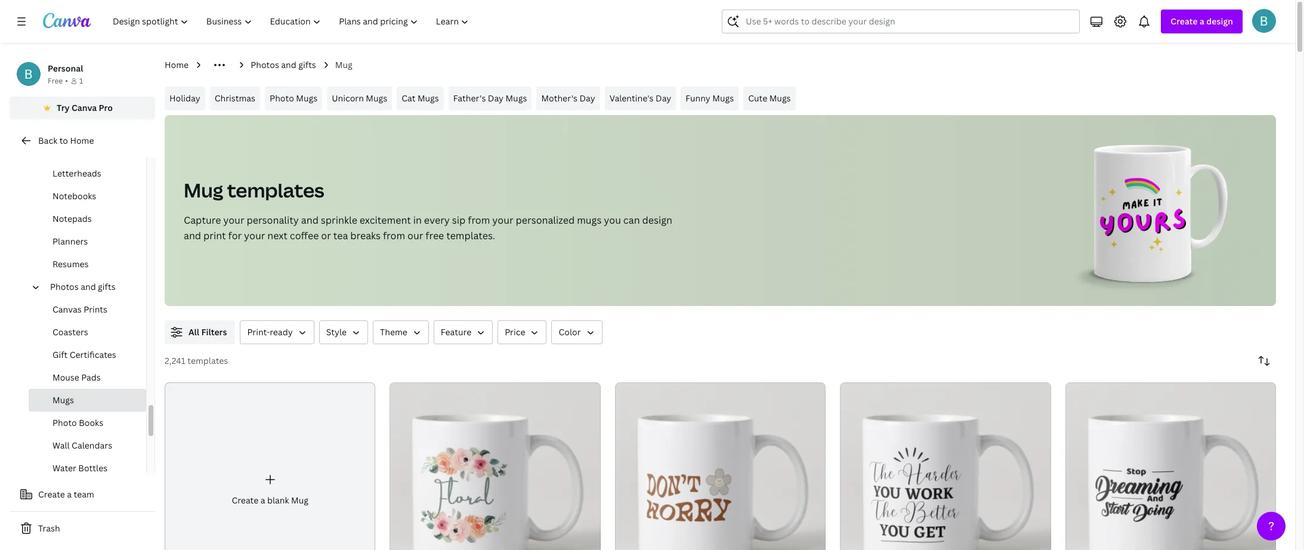 Task type: locate. For each thing, give the bounding box(es) containing it.
create
[[1171, 16, 1198, 27], [38, 489, 65, 500], [232, 495, 259, 506]]

1 vertical spatial templates
[[188, 355, 228, 367]]

2 horizontal spatial create
[[1171, 16, 1198, 27]]

and down capture
[[184, 229, 201, 242]]

mugs for photo mugs
[[296, 93, 318, 104]]

photo for photo books
[[53, 417, 77, 429]]

design
[[1207, 16, 1234, 27], [643, 214, 673, 227]]

a inside button
[[67, 489, 72, 500]]

0 horizontal spatial design
[[643, 214, 673, 227]]

1 vertical spatial gifts
[[98, 281, 116, 292]]

day for father's
[[488, 93, 504, 104]]

color button
[[552, 321, 603, 344]]

templates for mug templates
[[227, 177, 324, 203]]

personal
[[48, 63, 83, 74]]

mugs left the unicorn
[[296, 93, 318, 104]]

mugs for cute mugs
[[770, 93, 791, 104]]

gifts up prints
[[98, 281, 116, 292]]

coasters
[[53, 327, 88, 338]]

1 horizontal spatial photos and gifts
[[251, 59, 316, 70]]

mug for mug templates
[[184, 177, 223, 203]]

templates.
[[447, 229, 495, 242]]

mother's
[[542, 93, 578, 104]]

1 horizontal spatial mug
[[291, 495, 309, 506]]

unicorn mugs
[[332, 93, 388, 104]]

wall calendars link
[[29, 435, 146, 457]]

2 horizontal spatial a
[[1200, 16, 1205, 27]]

christmas
[[215, 93, 256, 104]]

0 vertical spatial mug
[[335, 59, 353, 70]]

day for mother's
[[580, 93, 596, 104]]

all filters button
[[165, 321, 235, 344]]

photos up photo mugs
[[251, 59, 279, 70]]

father's
[[454, 93, 486, 104]]

1 vertical spatial from
[[383, 229, 405, 242]]

sip
[[452, 214, 466, 227]]

mugs right 'funny'
[[713, 93, 734, 104]]

day right father's
[[488, 93, 504, 104]]

0 vertical spatial design
[[1207, 16, 1234, 27]]

photo mugs link
[[265, 87, 322, 110]]

0 horizontal spatial photos and gifts
[[50, 281, 116, 292]]

day right the mother's
[[580, 93, 596, 104]]

every
[[424, 214, 450, 227]]

create inside dropdown button
[[1171, 16, 1198, 27]]

1
[[79, 76, 83, 86]]

photos and gifts up photo mugs
[[251, 59, 316, 70]]

free
[[48, 76, 63, 86]]

mugs right cat
[[418, 93, 439, 104]]

photo up wall
[[53, 417, 77, 429]]

1 day from the left
[[488, 93, 504, 104]]

and up coffee on the top left of page
[[301, 214, 319, 227]]

canva
[[72, 102, 97, 113]]

2 horizontal spatial day
[[656, 93, 672, 104]]

wall
[[53, 440, 70, 451]]

water bottles
[[53, 463, 108, 474]]

0 vertical spatial photo
[[270, 93, 294, 104]]

home
[[165, 59, 189, 70], [70, 135, 94, 146]]

photos and gifts button
[[45, 276, 139, 298]]

day right "valentine's"
[[656, 93, 672, 104]]

templates for 2,241 templates
[[188, 355, 228, 367]]

photo for photo mugs
[[270, 93, 294, 104]]

all filters
[[189, 327, 227, 338]]

0 horizontal spatial photos
[[50, 281, 79, 292]]

mug templates
[[184, 177, 324, 203]]

ready
[[270, 327, 293, 338]]

create a blank mug link
[[165, 383, 376, 550]]

mugs for funny mugs
[[713, 93, 734, 104]]

mug up the unicorn
[[335, 59, 353, 70]]

2 day from the left
[[580, 93, 596, 104]]

1 horizontal spatial day
[[580, 93, 596, 104]]

photos and gifts inside button
[[50, 281, 116, 292]]

mug up capture
[[184, 177, 223, 203]]

create a blank mug
[[232, 495, 309, 506]]

black simple motivational mug image
[[841, 383, 1052, 550]]

mug templates image
[[1022, 115, 1277, 306], [1096, 169, 1191, 263]]

0 horizontal spatial mug
[[184, 177, 223, 203]]

your right for
[[244, 229, 265, 242]]

1 horizontal spatial a
[[261, 495, 265, 506]]

0 horizontal spatial from
[[383, 229, 405, 242]]

photos and gifts down resumes "link"
[[50, 281, 116, 292]]

canvas
[[53, 304, 82, 315]]

mugs
[[577, 214, 602, 227]]

filters
[[201, 327, 227, 338]]

photo books
[[53, 417, 103, 429]]

design inside capture your personality and sprinkle excitement in every sip from your personalized mugs you can design and print for your next coffee or tea breaks from our free templates.
[[643, 214, 673, 227]]

0 vertical spatial photos
[[251, 59, 279, 70]]

notepads link
[[29, 208, 146, 230]]

design right can
[[643, 214, 673, 227]]

and down resumes "link"
[[81, 281, 96, 292]]

day for valentine's
[[656, 93, 672, 104]]

1 vertical spatial home
[[70, 135, 94, 146]]

1 horizontal spatial gifts
[[299, 59, 316, 70]]

a inside dropdown button
[[1200, 16, 1205, 27]]

home up 'holiday' on the left top of page
[[165, 59, 189, 70]]

0 horizontal spatial day
[[488, 93, 504, 104]]

Search search field
[[746, 10, 1073, 33]]

templates up personality
[[227, 177, 324, 203]]

0 vertical spatial home
[[165, 59, 189, 70]]

from up templates.
[[468, 214, 490, 227]]

mouse pads link
[[29, 367, 146, 389]]

photos and gifts
[[251, 59, 316, 70], [50, 281, 116, 292]]

design left brad klo icon
[[1207, 16, 1234, 27]]

mugs right the unicorn
[[366, 93, 388, 104]]

unicorn
[[332, 93, 364, 104]]

templates
[[227, 177, 324, 203], [188, 355, 228, 367]]

valentine's day link
[[605, 87, 676, 110]]

1 vertical spatial photo
[[53, 417, 77, 429]]

None search field
[[722, 10, 1081, 33]]

mouse
[[53, 372, 79, 383]]

2 horizontal spatial mug
[[335, 59, 353, 70]]

holiday link
[[165, 87, 205, 110]]

Sort by button
[[1253, 349, 1277, 373]]

a for blank
[[261, 495, 265, 506]]

create inside button
[[38, 489, 65, 500]]

certificates
[[70, 349, 116, 361]]

try canva pro button
[[10, 97, 155, 119]]

0 horizontal spatial a
[[67, 489, 72, 500]]

mother's day link
[[537, 87, 600, 110]]

0 vertical spatial photos and gifts
[[251, 59, 316, 70]]

mug
[[335, 59, 353, 70], [184, 177, 223, 203], [291, 495, 309, 506]]

invoices
[[53, 145, 86, 156]]

excitement
[[360, 214, 411, 227]]

blank
[[267, 495, 289, 506]]

1 horizontal spatial from
[[468, 214, 490, 227]]

1 vertical spatial photos and gifts
[[50, 281, 116, 292]]

valentine's day
[[610, 93, 672, 104]]

mug right blank
[[291, 495, 309, 506]]

print-ready
[[247, 327, 293, 338]]

retro brown positive quote sticker mug image
[[615, 383, 826, 550]]

and up photo mugs
[[281, 59, 297, 70]]

0 horizontal spatial photo
[[53, 417, 77, 429]]

planners
[[53, 236, 88, 247]]

3 day from the left
[[656, 93, 672, 104]]

1 vertical spatial design
[[643, 214, 673, 227]]

mugs right cute on the right top of the page
[[770, 93, 791, 104]]

0 vertical spatial templates
[[227, 177, 324, 203]]

1 vertical spatial mug
[[184, 177, 223, 203]]

color
[[559, 327, 581, 338]]

try
[[57, 102, 70, 113]]

home right to
[[70, 135, 94, 146]]

and inside button
[[81, 281, 96, 292]]

1 horizontal spatial photo
[[270, 93, 294, 104]]

gifts up photo mugs
[[299, 59, 316, 70]]

photos up canvas
[[50, 281, 79, 292]]

feature button
[[434, 321, 493, 344]]

holiday
[[170, 93, 200, 104]]

from
[[468, 214, 490, 227], [383, 229, 405, 242]]

1 horizontal spatial create
[[232, 495, 259, 506]]

templates down all filters
[[188, 355, 228, 367]]

and
[[281, 59, 297, 70], [301, 214, 319, 227], [184, 229, 201, 242], [81, 281, 96, 292]]

mugs
[[296, 93, 318, 104], [366, 93, 388, 104], [418, 93, 439, 104], [506, 93, 527, 104], [713, 93, 734, 104], [770, 93, 791, 104], [53, 395, 74, 406]]

1 horizontal spatial design
[[1207, 16, 1234, 27]]

from down "excitement"
[[383, 229, 405, 242]]

gift
[[53, 349, 68, 361]]

funny mugs link
[[681, 87, 739, 110]]

brad klo image
[[1253, 9, 1277, 33]]

0 horizontal spatial create
[[38, 489, 65, 500]]

0 horizontal spatial gifts
[[98, 281, 116, 292]]

water bottles link
[[29, 457, 146, 480]]

2,241 templates
[[165, 355, 228, 367]]

1 vertical spatial photos
[[50, 281, 79, 292]]

photo right christmas
[[270, 93, 294, 104]]

capture your personality and sprinkle excitement in every sip from your personalized mugs you can design and print for your next coffee or tea breaks from our free templates.
[[184, 214, 673, 242]]

mug for mug
[[335, 59, 353, 70]]

your
[[223, 214, 244, 227], [493, 214, 514, 227], [244, 229, 265, 242]]



Task type: vqa. For each thing, say whether or not it's contained in the screenshot.
FILE popup button
no



Task type: describe. For each thing, give the bounding box(es) containing it.
top level navigation element
[[105, 10, 480, 33]]

mugs for cat mugs
[[418, 93, 439, 104]]

prints
[[84, 304, 107, 315]]

next
[[268, 229, 288, 242]]

print-
[[247, 327, 270, 338]]

planners link
[[29, 230, 146, 253]]

theme
[[380, 327, 408, 338]]

create a blank mug element
[[165, 383, 376, 550]]

pink watercolor floral mug image
[[390, 383, 601, 550]]

free
[[426, 229, 444, 242]]

canvas prints
[[53, 304, 107, 315]]

photo books link
[[29, 412, 146, 435]]

1 horizontal spatial photos
[[251, 59, 279, 70]]

gifts inside button
[[98, 281, 116, 292]]

•
[[65, 76, 68, 86]]

breaks
[[351, 229, 381, 242]]

feature
[[441, 327, 472, 338]]

resumes link
[[29, 253, 146, 276]]

tea
[[334, 229, 348, 242]]

photos inside button
[[50, 281, 79, 292]]

cat mugs link
[[397, 87, 444, 110]]

create a design
[[1171, 16, 1234, 27]]

design inside dropdown button
[[1207, 16, 1234, 27]]

back to home link
[[10, 129, 155, 153]]

you
[[604, 214, 621, 227]]

mugs for unicorn mugs
[[366, 93, 388, 104]]

print-ready button
[[240, 321, 314, 344]]

all
[[189, 327, 199, 338]]

unicorn mugs link
[[327, 87, 392, 110]]

gift certificates link
[[29, 344, 146, 367]]

your up for
[[223, 214, 244, 227]]

create a team button
[[10, 483, 155, 507]]

create for create a team
[[38, 489, 65, 500]]

a for design
[[1200, 16, 1205, 27]]

cute mugs link
[[744, 87, 796, 110]]

calendars
[[72, 440, 112, 451]]

0 vertical spatial from
[[468, 214, 490, 227]]

sprinkle
[[321, 214, 357, 227]]

coasters link
[[29, 321, 146, 344]]

back to home
[[38, 135, 94, 146]]

mugs down mouse
[[53, 395, 74, 406]]

resumes
[[53, 258, 89, 270]]

0 horizontal spatial home
[[70, 135, 94, 146]]

photo mugs
[[270, 93, 318, 104]]

water
[[53, 463, 76, 474]]

free •
[[48, 76, 68, 86]]

your up templates.
[[493, 214, 514, 227]]

style
[[326, 327, 347, 338]]

mother's day
[[542, 93, 596, 104]]

wall calendars
[[53, 440, 112, 451]]

trash link
[[10, 517, 155, 541]]

personalized
[[516, 214, 575, 227]]

father's day mugs link
[[449, 87, 532, 110]]

1 horizontal spatial home
[[165, 59, 189, 70]]

funny mugs
[[686, 93, 734, 104]]

theme button
[[373, 321, 429, 344]]

create a team
[[38, 489, 94, 500]]

2 vertical spatial mug
[[291, 495, 309, 506]]

cat mugs
[[402, 93, 439, 104]]

create a design button
[[1162, 10, 1243, 33]]

cute
[[749, 93, 768, 104]]

trash
[[38, 523, 60, 534]]

for
[[228, 229, 242, 242]]

mouse pads
[[53, 372, 101, 383]]

pads
[[81, 372, 101, 383]]

notepads
[[53, 213, 92, 224]]

cat
[[402, 93, 416, 104]]

canvas prints link
[[29, 298, 146, 321]]

christmas link
[[210, 87, 260, 110]]

personality
[[247, 214, 299, 227]]

capture
[[184, 214, 221, 227]]

black simple quotes mug image
[[1066, 383, 1277, 550]]

to
[[59, 135, 68, 146]]

a for team
[[67, 489, 72, 500]]

team
[[74, 489, 94, 500]]

print
[[204, 229, 226, 242]]

invoices link
[[29, 140, 146, 162]]

bottles
[[78, 463, 108, 474]]

create for create a blank mug
[[232, 495, 259, 506]]

0 vertical spatial gifts
[[299, 59, 316, 70]]

mugs left the mother's
[[506, 93, 527, 104]]

notebooks
[[53, 190, 96, 202]]

back
[[38, 135, 57, 146]]

or
[[321, 229, 331, 242]]

in
[[413, 214, 422, 227]]

coffee
[[290, 229, 319, 242]]

valentine's
[[610, 93, 654, 104]]

create for create a design
[[1171, 16, 1198, 27]]

price
[[505, 327, 526, 338]]

price button
[[498, 321, 547, 344]]

father's day mugs
[[454, 93, 527, 104]]

2,241
[[165, 355, 186, 367]]



